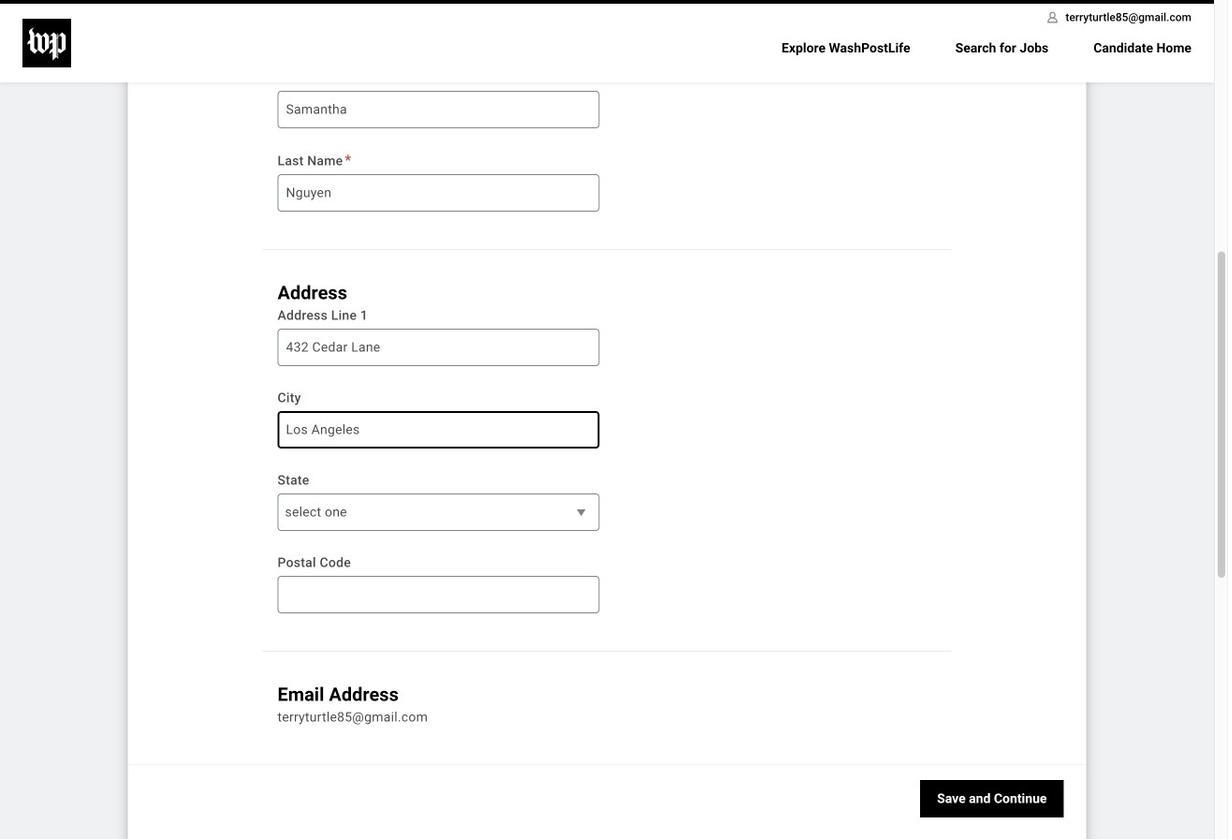 Task type: locate. For each thing, give the bounding box(es) containing it.
None text field
[[278, 329, 600, 366], [278, 708, 937, 727], [278, 329, 600, 366], [278, 708, 937, 727]]

None text field
[[278, 91, 600, 128], [278, 174, 600, 212], [278, 411, 600, 449], [278, 576, 600, 613], [278, 91, 600, 128], [278, 174, 600, 212], [278, 411, 600, 449], [278, 576, 600, 613]]

user image
[[1046, 10, 1061, 25]]



Task type: vqa. For each thing, say whether or not it's contained in the screenshot.
careers IMAGE
yes



Task type: describe. For each thing, give the bounding box(es) containing it.
careers image
[[22, 19, 71, 67]]



